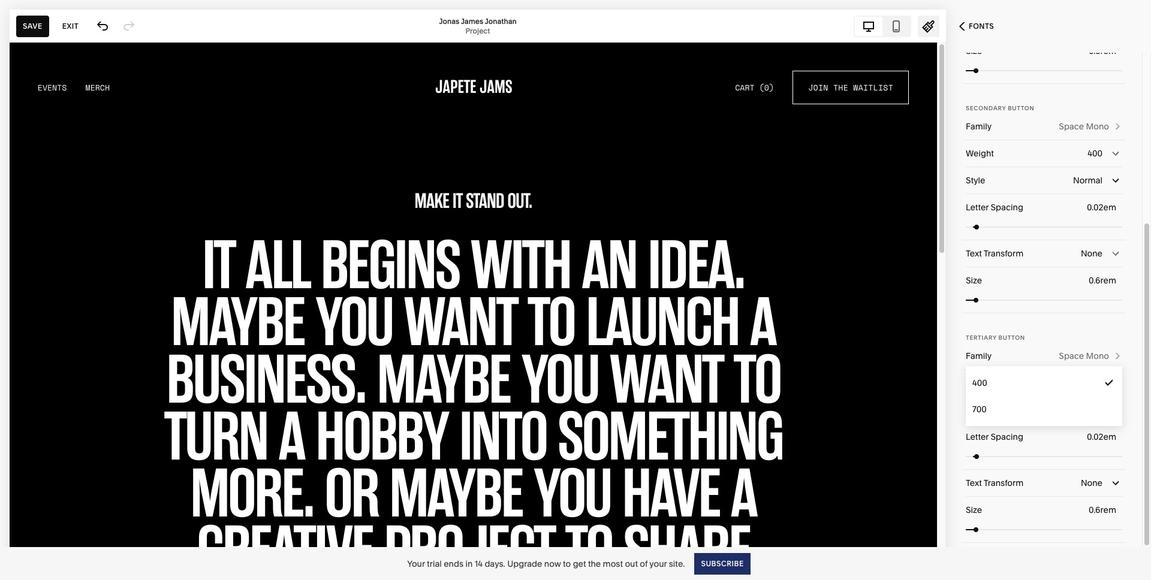 Task type: locate. For each thing, give the bounding box(es) containing it.
2 size range field from the top
[[966, 287, 1123, 313]]

family down secondary
[[966, 121, 992, 132]]

size
[[966, 46, 982, 56], [966, 275, 982, 286], [966, 505, 982, 516]]

1 vertical spatial button
[[999, 335, 1025, 341]]

letter for secondary button
[[966, 202, 989, 213]]

most
[[603, 559, 623, 569]]

the
[[588, 559, 601, 569]]

1 family from the top
[[966, 121, 992, 132]]

space mono for tertiary button
[[1059, 351, 1109, 362]]

0 vertical spatial size range field
[[966, 57, 1123, 84]]

1 letter spacing text field from the top
[[1087, 201, 1119, 214]]

letter
[[966, 202, 989, 213], [966, 432, 989, 443]]

1 vertical spatial spacing
[[991, 432, 1024, 443]]

spacing
[[991, 202, 1024, 213], [991, 432, 1024, 443]]

0 vertical spatial letter spacing text field
[[1087, 201, 1119, 214]]

14
[[475, 559, 483, 569]]

family
[[966, 121, 992, 132], [966, 351, 992, 362]]

1 letter from the top
[[966, 202, 989, 213]]

1 vertical spatial letter spacing range field
[[966, 443, 1123, 470]]

2 letter from the top
[[966, 432, 989, 443]]

1 vertical spatial letter
[[966, 432, 989, 443]]

0 vertical spatial letter
[[966, 202, 989, 213]]

1 mono from the top
[[1086, 121, 1109, 132]]

1 letter spacing from the top
[[966, 202, 1024, 213]]

size range field for secondary button
[[966, 287, 1123, 313]]

jonas
[[439, 16, 459, 25]]

1 vertical spatial space
[[1059, 351, 1084, 362]]

0 vertical spatial letter spacing range field
[[966, 214, 1123, 240]]

2 space from the top
[[1059, 351, 1084, 362]]

1 vertical spatial mono
[[1086, 351, 1109, 362]]

1 spacing from the top
[[991, 202, 1024, 213]]

400
[[973, 378, 988, 389]]

letter spacing text field for tertiary button
[[1087, 431, 1119, 444]]

james
[[461, 16, 483, 25]]

Letter Spacing text field
[[1087, 201, 1119, 214], [1087, 431, 1119, 444]]

1 size range field from the top
[[966, 57, 1123, 84]]

button
[[1008, 105, 1035, 112], [999, 335, 1025, 341]]

letter for tertiary button
[[966, 432, 989, 443]]

0 vertical spatial button
[[1008, 105, 1035, 112]]

1 space mono from the top
[[1059, 121, 1109, 132]]

0 vertical spatial mono
[[1086, 121, 1109, 132]]

1 size from the top
[[966, 46, 982, 56]]

0 vertical spatial space
[[1059, 121, 1084, 132]]

Letter Spacing range field
[[966, 214, 1123, 240], [966, 443, 1123, 470]]

out
[[625, 559, 638, 569]]

letter spacing
[[966, 202, 1024, 213], [966, 432, 1024, 443]]

2 size from the top
[[966, 275, 982, 286]]

list box
[[966, 370, 1123, 423]]

2 letter spacing from the top
[[966, 432, 1024, 443]]

2 vertical spatial size range field
[[966, 517, 1123, 543]]

letter spacing text field for secondary button
[[1087, 201, 1119, 214]]

button right secondary
[[1008, 105, 1035, 112]]

2 space mono from the top
[[1059, 351, 1109, 362]]

to
[[563, 559, 571, 569]]

spacing for secondary
[[991, 202, 1024, 213]]

2 family from the top
[[966, 351, 992, 362]]

2 mono from the top
[[1086, 351, 1109, 362]]

ends
[[444, 559, 464, 569]]

Size range field
[[966, 57, 1123, 84], [966, 287, 1123, 313], [966, 517, 1123, 543]]

1 space from the top
[[1059, 121, 1084, 132]]

0 vertical spatial family
[[966, 121, 992, 132]]

space mono
[[1059, 121, 1109, 132], [1059, 351, 1109, 362]]

1 letter spacing range field from the top
[[966, 214, 1123, 240]]

space
[[1059, 121, 1084, 132], [1059, 351, 1084, 362]]

2 letter spacing text field from the top
[[1087, 431, 1119, 444]]

1 vertical spatial size
[[966, 275, 982, 286]]

your
[[650, 559, 667, 569]]

1 vertical spatial letter spacing text field
[[1087, 431, 1119, 444]]

spacing for tertiary
[[991, 432, 1024, 443]]

1 vertical spatial family
[[966, 351, 992, 362]]

1 vertical spatial size range field
[[966, 287, 1123, 313]]

2 letter spacing range field from the top
[[966, 443, 1123, 470]]

3 size from the top
[[966, 505, 982, 516]]

exit button
[[56, 15, 85, 37]]

button right tertiary
[[999, 335, 1025, 341]]

1 vertical spatial space mono
[[1059, 351, 1109, 362]]

button for tertiary button
[[999, 335, 1025, 341]]

days.
[[485, 559, 505, 569]]

size for secondary
[[966, 275, 982, 286]]

in
[[466, 559, 473, 569]]

0 vertical spatial letter spacing
[[966, 202, 1024, 213]]

2 spacing from the top
[[991, 432, 1024, 443]]

letter spacing for secondary
[[966, 202, 1024, 213]]

Size text field
[[1089, 504, 1119, 517]]

1 vertical spatial letter spacing
[[966, 432, 1024, 443]]

2 vertical spatial size
[[966, 505, 982, 516]]

mono
[[1086, 121, 1109, 132], [1086, 351, 1109, 362]]

list box containing 400
[[966, 370, 1123, 423]]

0 vertical spatial spacing
[[991, 202, 1024, 213]]

3 size range field from the top
[[966, 517, 1123, 543]]

tertiary button
[[966, 335, 1025, 341]]

family down tertiary
[[966, 351, 992, 362]]

0 vertical spatial space mono
[[1059, 121, 1109, 132]]

tab list
[[855, 16, 910, 36]]

0 vertical spatial size
[[966, 46, 982, 56]]

now
[[544, 559, 561, 569]]



Task type: vqa. For each thing, say whether or not it's contained in the screenshot.
Pages BUTTON
no



Task type: describe. For each thing, give the bounding box(es) containing it.
save
[[23, 21, 42, 30]]

fonts
[[969, 22, 994, 31]]

upgrade
[[507, 559, 542, 569]]

save button
[[16, 15, 49, 37]]

fonts button
[[946, 13, 1008, 40]]

family for secondary
[[966, 121, 992, 132]]

project
[[466, 26, 490, 35]]

Weight field
[[966, 370, 1123, 396]]

jonas james jonathan project
[[439, 16, 517, 35]]

letter spacing for tertiary
[[966, 432, 1024, 443]]

size range field for tertiary button
[[966, 517, 1123, 543]]

family for tertiary
[[966, 351, 992, 362]]

secondary button
[[966, 105, 1035, 112]]

mono for tertiary button
[[1086, 351, 1109, 362]]

letter spacing range field for secondary button
[[966, 214, 1123, 240]]

mono for secondary button
[[1086, 121, 1109, 132]]

site.
[[669, 559, 685, 569]]

tertiary
[[966, 335, 997, 341]]

size for tertiary
[[966, 505, 982, 516]]

your trial ends in 14 days. upgrade now to get the most out of your site.
[[407, 559, 685, 569]]

space for secondary button
[[1059, 121, 1084, 132]]

get
[[573, 559, 586, 569]]

jonathan
[[485, 16, 517, 25]]

button for secondary button
[[1008, 105, 1035, 112]]

weight
[[966, 378, 994, 389]]

trial
[[427, 559, 442, 569]]

letter spacing range field for tertiary button
[[966, 443, 1123, 470]]

space for tertiary button
[[1059, 351, 1084, 362]]

your
[[407, 559, 425, 569]]

secondary
[[966, 105, 1006, 112]]

of
[[640, 559, 648, 569]]

700
[[973, 404, 987, 415]]

space mono for secondary button
[[1059, 121, 1109, 132]]

Size text field
[[1089, 274, 1119, 287]]

exit
[[62, 21, 79, 30]]



